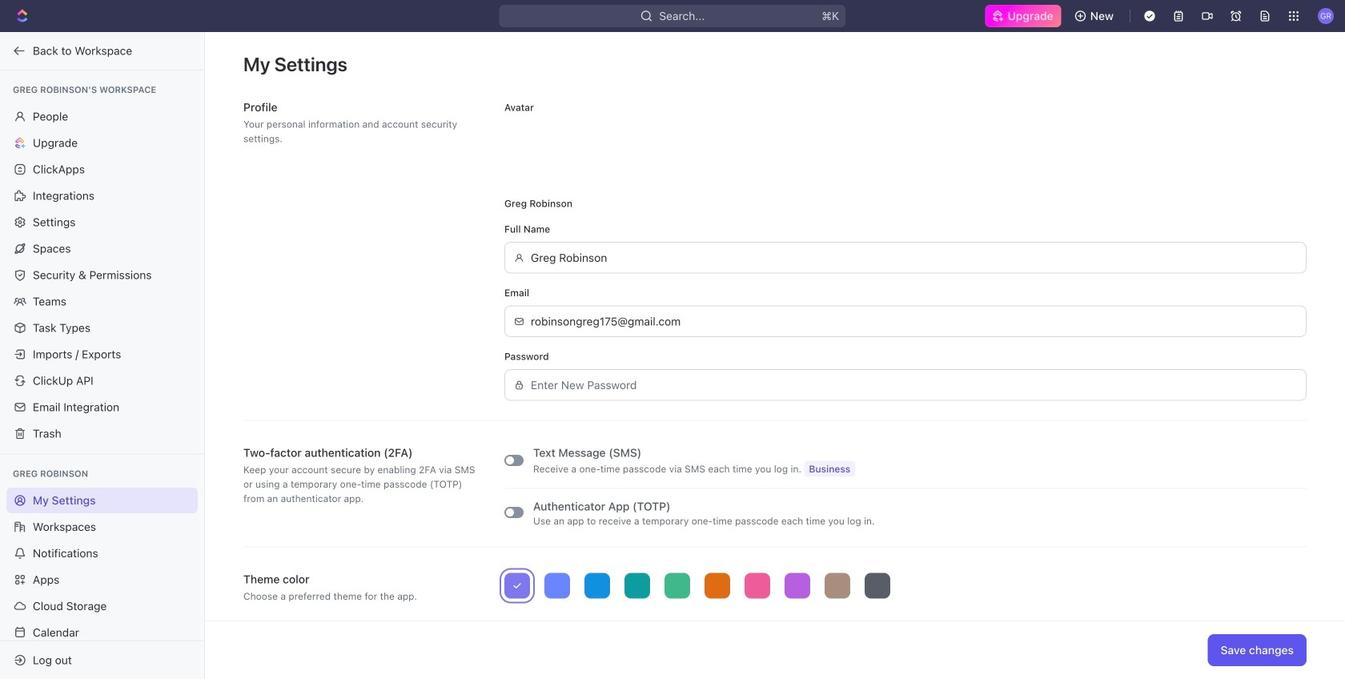 Task type: describe. For each thing, give the bounding box(es) containing it.
1 option from the left
[[505, 573, 530, 599]]

Enter Email text field
[[531, 306, 1298, 337]]

4 option from the left
[[625, 573, 651, 599]]

Enter New Password text field
[[531, 370, 1298, 400]]

2 option from the left
[[545, 573, 570, 599]]

10 option from the left
[[865, 573, 891, 599]]



Task type: locate. For each thing, give the bounding box(es) containing it.
8 option from the left
[[785, 573, 811, 599]]

7 option from the left
[[745, 573, 771, 599]]

9 option from the left
[[825, 573, 851, 599]]

Enter Username text field
[[531, 243, 1298, 273]]

6 option from the left
[[705, 573, 731, 599]]

available on business plans or higher element
[[805, 461, 856, 477]]

5 option from the left
[[665, 573, 691, 599]]

list box
[[505, 573, 1308, 599]]

option
[[505, 573, 530, 599], [545, 573, 570, 599], [585, 573, 610, 599], [625, 573, 651, 599], [665, 573, 691, 599], [705, 573, 731, 599], [745, 573, 771, 599], [785, 573, 811, 599], [825, 573, 851, 599], [865, 573, 891, 599]]

3 option from the left
[[585, 573, 610, 599]]



Task type: vqa. For each thing, say whether or not it's contained in the screenshot.
Add Task to the middle
no



